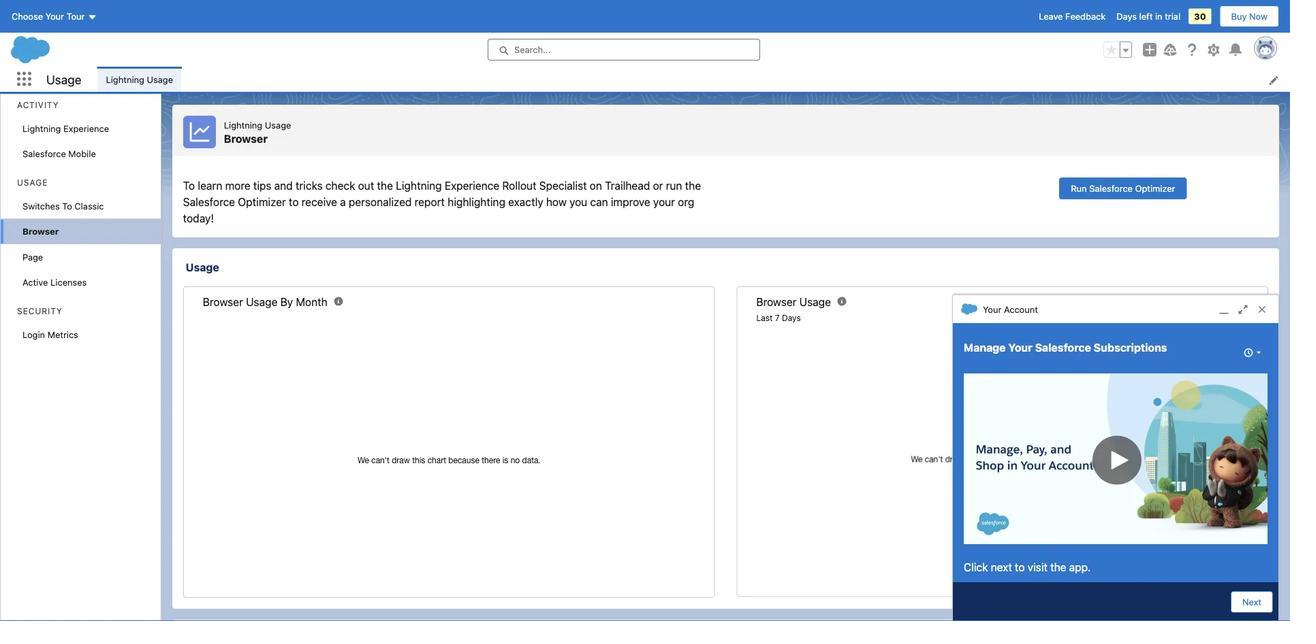 Task type: describe. For each thing, give the bounding box(es) containing it.
and
[[274, 180, 293, 192]]

receive
[[302, 196, 337, 209]]

active
[[22, 278, 48, 288]]

learn
[[198, 180, 222, 192]]

0 vertical spatial optimizer
[[1135, 184, 1175, 194]]

browser usage
[[756, 296, 831, 309]]

switches
[[22, 201, 60, 211]]

page
[[22, 252, 43, 262]]

run
[[666, 180, 682, 192]]

in
[[1155, 11, 1163, 21]]

app.
[[1069, 562, 1091, 575]]

trailhead
[[605, 180, 650, 192]]

by
[[280, 296, 293, 309]]

to learn more tips and tricks check out the lightning experience rollout specialist on trailhead or run the salesforce optimizer to receive a personalized report highlighting exactly how you can improve your org today!
[[183, 180, 701, 225]]

run
[[1071, 184, 1087, 194]]

usage inside list
[[147, 74, 173, 84]]

last 7 days
[[756, 314, 801, 323]]

on
[[590, 180, 602, 192]]

to inside your account dialog
[[1015, 562, 1025, 575]]

your
[[653, 196, 675, 209]]

30
[[1194, 11, 1206, 21]]

0 horizontal spatial the
[[377, 180, 393, 192]]

to inside to learn more tips and tricks check out the lightning experience rollout specialist on trailhead or run the salesforce optimizer to receive a personalized report highlighting exactly how you can improve your org today!
[[289, 196, 299, 209]]

month
[[296, 296, 327, 309]]

rollout
[[502, 180, 536, 192]]

a
[[340, 196, 346, 209]]

metrics
[[47, 330, 78, 340]]

experience inside to learn more tips and tricks check out the lightning experience rollout specialist on trailhead or run the salesforce optimizer to receive a personalized report highlighting exactly how you can improve your org today!
[[445, 180, 499, 192]]

0 vertical spatial experience
[[63, 123, 109, 134]]

your account dialog
[[952, 295, 1279, 622]]

7
[[775, 314, 780, 323]]

licenses
[[50, 278, 87, 288]]

switches to classic
[[22, 201, 104, 211]]

days left in trial
[[1117, 11, 1181, 21]]

specialist
[[539, 180, 587, 192]]

click
[[964, 562, 988, 575]]

lightning usage list
[[98, 67, 1290, 92]]

classic
[[75, 201, 104, 211]]

more
[[225, 180, 250, 192]]

lightning usage
[[106, 74, 173, 84]]

exactly
[[508, 196, 543, 209]]

usage inside the lightning usage browser
[[265, 120, 291, 130]]

report
[[415, 196, 445, 209]]

browser for browser
[[22, 227, 59, 237]]

browser usage by month
[[203, 296, 327, 309]]

visit
[[1028, 562, 1048, 575]]

personalized
[[349, 196, 412, 209]]

next button
[[1231, 592, 1273, 614]]

activity
[[17, 100, 59, 110]]

choose
[[12, 11, 43, 21]]

lightning usage logo image
[[183, 116, 216, 149]]

trial
[[1165, 11, 1181, 21]]

check
[[326, 180, 355, 192]]

lightning inside to learn more tips and tricks check out the lightning experience rollout specialist on trailhead or run the salesforce optimizer to receive a personalized report highlighting exactly how you can improve your org today!
[[396, 180, 442, 192]]

last
[[756, 314, 773, 323]]

feedback
[[1065, 11, 1106, 21]]

improve
[[611, 196, 650, 209]]

leave feedback
[[1039, 11, 1106, 21]]

lightning for lightning usage
[[106, 74, 144, 84]]

salesforce down lightning experience
[[22, 149, 66, 159]]

buy
[[1231, 11, 1247, 21]]

manage
[[964, 342, 1006, 355]]

1 vertical spatial your
[[983, 304, 1002, 315]]

security
[[17, 307, 63, 316]]

your for manage
[[1008, 342, 1033, 355]]

browser for browser usage by month
[[203, 296, 243, 309]]

subscriptions
[[1094, 342, 1167, 355]]



Task type: locate. For each thing, give the bounding box(es) containing it.
0 vertical spatial your
[[45, 11, 64, 21]]

0 horizontal spatial experience
[[63, 123, 109, 134]]

salesforce inside your account dialog
[[1035, 342, 1091, 355]]

lightning usage link
[[98, 67, 181, 92]]

salesforce down the learn
[[183, 196, 235, 209]]

browser
[[224, 132, 268, 145], [22, 227, 59, 237], [203, 296, 243, 309], [756, 296, 797, 309]]

your left tour
[[45, 11, 64, 21]]

days
[[1117, 11, 1137, 21], [782, 314, 801, 323]]

run salesforce optimizer link
[[1059, 178, 1187, 200]]

0 vertical spatial days
[[1117, 11, 1137, 21]]

lightning usage browser
[[224, 120, 291, 145]]

the inside your account dialog
[[1051, 562, 1066, 575]]

salesforce
[[22, 149, 66, 159], [1089, 184, 1133, 194], [183, 196, 235, 209], [1035, 342, 1091, 355]]

lightning inside the lightning usage browser
[[224, 120, 262, 130]]

search...
[[514, 45, 551, 55]]

1 horizontal spatial the
[[685, 180, 701, 192]]

tips
[[253, 180, 271, 192]]

0 horizontal spatial optimizer
[[238, 196, 286, 209]]

salesforce right run
[[1089, 184, 1133, 194]]

1 horizontal spatial to
[[1015, 562, 1025, 575]]

0 vertical spatial to
[[289, 196, 299, 209]]

to inside to learn more tips and tricks check out the lightning experience rollout specialist on trailhead or run the salesforce optimizer to receive a personalized report highlighting exactly how you can improve your org today!
[[183, 180, 195, 192]]

salesforce inside to learn more tips and tricks check out the lightning experience rollout specialist on trailhead or run the salesforce optimizer to receive a personalized report highlighting exactly how you can improve your org today!
[[183, 196, 235, 209]]

next
[[1242, 598, 1262, 608]]

the up "org"
[[685, 180, 701, 192]]

out
[[358, 180, 374, 192]]

1 vertical spatial to
[[1015, 562, 1025, 575]]

1 vertical spatial to
[[62, 201, 72, 211]]

0 horizontal spatial to
[[289, 196, 299, 209]]

days right 7
[[782, 314, 801, 323]]

to
[[183, 180, 195, 192], [62, 201, 72, 211]]

optimizer inside to learn more tips and tricks check out the lightning experience rollout specialist on trailhead or run the salesforce optimizer to receive a personalized report highlighting exactly how you can improve your org today!
[[238, 196, 286, 209]]

to left visit
[[1015, 562, 1025, 575]]

buy now
[[1231, 11, 1268, 21]]

browser right lightning usage logo
[[224, 132, 268, 145]]

next
[[991, 562, 1012, 575]]

your account
[[983, 304, 1038, 315]]

today!
[[183, 212, 214, 225]]

0 horizontal spatial to
[[62, 201, 72, 211]]

to down and
[[289, 196, 299, 209]]

leave feedback link
[[1039, 11, 1106, 21]]

now
[[1249, 11, 1268, 21]]

buy now button
[[1220, 5, 1279, 27]]

your for choose
[[45, 11, 64, 21]]

lightning inside list
[[106, 74, 144, 84]]

browser up 7
[[756, 296, 797, 309]]

leave
[[1039, 11, 1063, 21]]

your
[[45, 11, 64, 21], [983, 304, 1002, 315], [1008, 342, 1033, 355]]

browser inside the lightning usage browser
[[224, 132, 268, 145]]

1 horizontal spatial days
[[1117, 11, 1137, 21]]

usage
[[46, 72, 81, 87], [147, 74, 173, 84], [265, 120, 291, 130], [17, 178, 48, 188], [186, 261, 219, 274], [246, 296, 277, 309], [800, 296, 831, 309]]

browser for browser usage
[[756, 296, 797, 309]]

group
[[1104, 42, 1132, 58]]

lightning experience
[[22, 123, 109, 134]]

your right manage at the bottom right
[[1008, 342, 1033, 355]]

text default image
[[961, 301, 978, 318]]

your right text default image
[[983, 304, 1002, 315]]

mobile
[[68, 149, 96, 159]]

tricks
[[296, 180, 323, 192]]

or
[[653, 180, 663, 192]]

experience
[[63, 123, 109, 134], [445, 180, 499, 192]]

your inside popup button
[[45, 11, 64, 21]]

lightning for lightning experience
[[22, 123, 61, 134]]

1 vertical spatial optimizer
[[238, 196, 286, 209]]

0 horizontal spatial your
[[45, 11, 64, 21]]

click next to visit the app.
[[964, 562, 1091, 575]]

to left classic
[[62, 201, 72, 211]]

manage your salesforce subscriptions
[[964, 342, 1167, 355]]

login metrics
[[22, 330, 78, 340]]

to
[[289, 196, 299, 209], [1015, 562, 1025, 575]]

1 horizontal spatial experience
[[445, 180, 499, 192]]

login
[[22, 330, 45, 340]]

salesforce down account
[[1035, 342, 1091, 355]]

1 horizontal spatial optimizer
[[1135, 184, 1175, 194]]

org
[[678, 196, 694, 209]]

experience up highlighting
[[445, 180, 499, 192]]

2 vertical spatial your
[[1008, 342, 1033, 355]]

lightning for lightning usage browser
[[224, 120, 262, 130]]

to left the learn
[[183, 180, 195, 192]]

0 horizontal spatial days
[[782, 314, 801, 323]]

0 vertical spatial to
[[183, 180, 195, 192]]

tour
[[66, 11, 85, 21]]

search... button
[[488, 39, 760, 61]]

account
[[1004, 304, 1038, 315]]

run salesforce optimizer
[[1071, 184, 1175, 194]]

left
[[1139, 11, 1153, 21]]

how
[[546, 196, 567, 209]]

1 horizontal spatial to
[[183, 180, 195, 192]]

experience up mobile
[[63, 123, 109, 134]]

1 vertical spatial experience
[[445, 180, 499, 192]]

lightning
[[106, 74, 144, 84], [224, 120, 262, 130], [22, 123, 61, 134], [396, 180, 442, 192]]

the right visit
[[1051, 562, 1066, 575]]

2 horizontal spatial the
[[1051, 562, 1066, 575]]

active licenses
[[22, 278, 87, 288]]

2 horizontal spatial your
[[1008, 342, 1033, 355]]

choose your tour
[[12, 11, 85, 21]]

the up personalized
[[377, 180, 393, 192]]

you
[[570, 196, 587, 209]]

browser down switches
[[22, 227, 59, 237]]

the
[[377, 180, 393, 192], [685, 180, 701, 192], [1051, 562, 1066, 575]]

can
[[590, 196, 608, 209]]

browser left by
[[203, 296, 243, 309]]

optimizer
[[1135, 184, 1175, 194], [238, 196, 286, 209]]

salesforce mobile
[[22, 149, 96, 159]]

1 vertical spatial days
[[782, 314, 801, 323]]

highlighting
[[448, 196, 505, 209]]

1 horizontal spatial your
[[983, 304, 1002, 315]]

days left left
[[1117, 11, 1137, 21]]

choose your tour button
[[11, 5, 98, 27]]



Task type: vqa. For each thing, say whether or not it's contained in the screenshot.
And
yes



